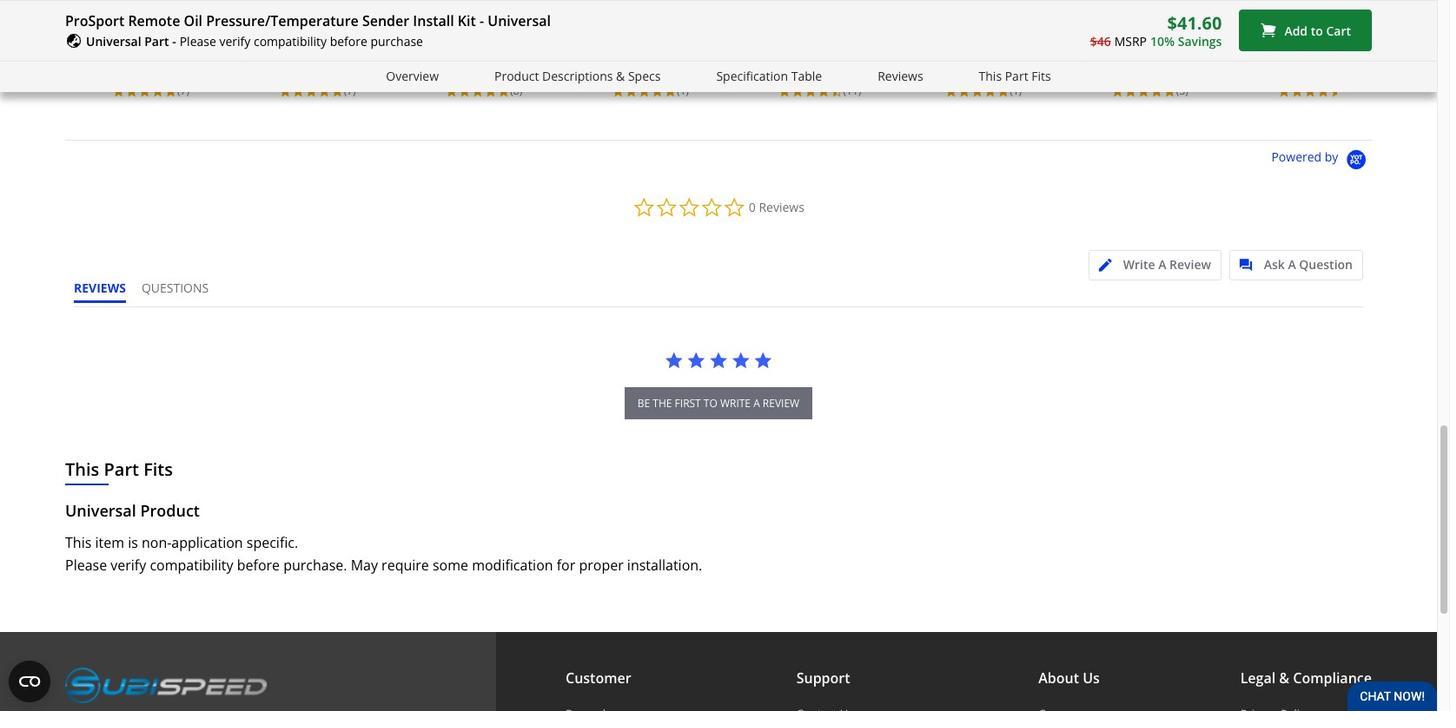 Task type: vqa. For each thing, say whether or not it's contained in the screenshot.
Use
no



Task type: describe. For each thing, give the bounding box(es) containing it.
open widget image
[[9, 661, 50, 703]]

stock
[[711, 68, 739, 84]]

subaru oem oil filter - 2015+ wrx link
[[445, 0, 627, 84]]

11 total reviews element
[[778, 84, 917, 99]]

0
[[749, 199, 756, 216]]

tomei expreme ti titantium cat-back... link
[[112, 0, 318, 84]]

wrx
[[603, 68, 627, 84]]

require
[[382, 556, 429, 575]]

engine
[[355, 68, 391, 84]]

this part fits link
[[979, 67, 1051, 86]]

ask a question button
[[1230, 251, 1364, 281]]

product descriptions & specs link
[[495, 67, 661, 86]]

question
[[1300, 257, 1353, 273]]

universal product
[[65, 501, 200, 522]]

titantium
[[210, 68, 260, 84]]

... inside koyo aluminum racing radiator -... link
[[1287, 68, 1296, 84]]

10%
[[1151, 33, 1175, 50]]

subaru
[[445, 68, 483, 84]]

1 horizontal spatial verify
[[219, 33, 251, 50]]

half star image
[[831, 86, 844, 99]]

some
[[433, 556, 468, 575]]

prosport remote oil pressure/temperature sender install kit  - universal
[[65, 11, 551, 30]]

legal & compliance
[[1241, 669, 1372, 688]]

expreme
[[148, 68, 195, 84]]

universal for universal product
[[65, 501, 136, 522]]

n/a link
[[778, 0, 917, 84]]

write
[[720, 397, 751, 411]]

subispeed facelift jdm style drl +...
[[945, 68, 1136, 84]]

remote
[[128, 11, 180, 30]]

savings
[[1178, 33, 1222, 50]]

overview
[[386, 68, 439, 84]]

tomei
[[112, 68, 145, 84]]

1 total reviews element for facelift
[[945, 84, 1084, 99]]

be the first to write a review button
[[625, 388, 813, 420]]

to inside button
[[1311, 22, 1324, 39]]

powered by link
[[1272, 149, 1372, 172]]

olm oe style rain guards -...
[[1278, 68, 1432, 84]]

1 vertical spatial fits
[[144, 458, 173, 482]]

iridium
[[670, 68, 708, 84]]

laser
[[638, 68, 667, 84]]

write a review button
[[1089, 251, 1222, 281]]

specification
[[717, 68, 788, 84]]

dialog image
[[1240, 259, 1262, 272]]

7 total reviews element for quick
[[279, 84, 418, 99]]

range...
[[770, 68, 811, 84]]

first
[[675, 397, 701, 411]]

questions
[[142, 280, 209, 297]]

2015+
[[568, 68, 600, 84]]

overview link
[[386, 67, 439, 86]]

1 total reviews element for laser
[[612, 84, 751, 99]]

application
[[172, 534, 243, 553]]

specific.
[[247, 534, 298, 553]]

0 vertical spatial this
[[979, 68, 1002, 84]]

0 vertical spatial compatibility
[[254, 33, 327, 50]]

$41.60 $46 msrp 10% savings
[[1091, 11, 1222, 50]]

powered
[[1272, 149, 1322, 166]]

ask
[[1264, 257, 1285, 273]]

table
[[792, 68, 822, 84]]

0 vertical spatial please
[[180, 33, 216, 50]]

subispeed facelift jdm style drl +... link
[[945, 0, 1136, 84]]

write
[[1124, 257, 1156, 273]]

non-
[[142, 534, 172, 553]]

olm oe style rain guards -... link
[[1278, 0, 1432, 84]]

0 vertical spatial &
[[616, 68, 625, 84]]

msrp
[[1115, 33, 1147, 50]]

valve...
[[443, 68, 480, 84]]

ngk
[[612, 68, 635, 84]]

write no frame image
[[1099, 259, 1121, 272]]

back...
[[284, 68, 318, 84]]

about
[[1039, 669, 1080, 688]]

this inside the this item is non-application specific. please verify compatibility before purchase. may require some modification for proper installation.
[[65, 534, 92, 553]]

installation.
[[627, 556, 703, 575]]

0 horizontal spatial reviews
[[759, 199, 805, 216]]

... inside olm oe style rain guards -... link
[[1423, 68, 1432, 84]]

modification
[[472, 556, 553, 575]]

a for ask
[[1289, 257, 1297, 273]]

kit
[[458, 11, 476, 30]]

the
[[653, 397, 672, 411]]

be the first to write a review
[[638, 397, 800, 411]]

specification table
[[717, 68, 822, 84]]

oem
[[486, 68, 511, 84]]

is
[[128, 534, 138, 553]]

(7) for quick
[[344, 84, 356, 99]]

legal
[[1241, 669, 1276, 688]]

aluminum
[[1141, 68, 1195, 84]]

- right the guards
[[1419, 68, 1423, 84]]

0 vertical spatial this part fits
[[979, 68, 1051, 84]]

0 horizontal spatial part
[[104, 458, 139, 482]]

universal part - please verify compatibility before purchase
[[86, 33, 423, 50]]

for
[[557, 556, 576, 575]]

2 horizontal spatial part
[[1005, 68, 1029, 84]]

review
[[1170, 257, 1212, 273]]

n/a
[[778, 68, 798, 84]]

fumoto
[[279, 68, 320, 84]]

+...
[[1120, 68, 1136, 84]]

guards
[[1378, 68, 1416, 84]]

oe
[[1306, 68, 1321, 84]]

sender
[[362, 11, 410, 30]]

verify inside the this item is non-application specific. please verify compatibility before purchase. may require some modification for proper installation.
[[111, 556, 146, 575]]

support
[[797, 669, 851, 688]]

rain
[[1352, 68, 1375, 84]]



Task type: locate. For each thing, give the bounding box(es) containing it.
verify
[[219, 33, 251, 50], [111, 556, 146, 575]]

a for write
[[1159, 257, 1167, 273]]

... left oe
[[1287, 68, 1296, 84]]

(3) for racing
[[1177, 84, 1189, 99]]

install
[[413, 11, 454, 30]]

1 horizontal spatial &
[[1280, 669, 1290, 688]]

before up the quick
[[330, 33, 368, 50]]

about us
[[1039, 669, 1100, 688]]

tomei expreme ti titantium cat-back...
[[112, 68, 318, 84]]

this up universal product
[[65, 458, 99, 482]]

compatibility
[[254, 33, 327, 50], [150, 556, 233, 575]]

be
[[638, 397, 650, 411]]

1 horizontal spatial 7 total reviews element
[[279, 84, 418, 99]]

0 vertical spatial to
[[1311, 22, 1324, 39]]

please down item
[[65, 556, 107, 575]]

(1) for laser
[[677, 84, 689, 99]]

1 horizontal spatial a
[[1289, 257, 1297, 273]]

(11)
[[844, 84, 862, 99]]

(7) right back...
[[344, 84, 356, 99]]

specification table link
[[717, 67, 822, 86]]

(3) left racing
[[1177, 84, 1189, 99]]

reviews right (11)
[[878, 68, 924, 84]]

1 style from the left
[[1068, 68, 1093, 84]]

fumoto quick engine oil drain valve... link
[[279, 0, 480, 84]]

& right legal
[[1280, 669, 1290, 688]]

0 horizontal spatial ...
[[1287, 68, 1296, 84]]

1 horizontal spatial product
[[495, 68, 539, 84]]

0 horizontal spatial (7)
[[177, 84, 189, 99]]

verify down is
[[111, 556, 146, 575]]

a
[[1159, 257, 1167, 273], [1289, 257, 1297, 273]]

koyo
[[1112, 68, 1138, 84]]

to right first on the bottom of page
[[704, 397, 718, 411]]

add to cart
[[1285, 22, 1352, 39]]

(8)
[[510, 84, 523, 99]]

1 horizontal spatial oil
[[394, 68, 408, 84]]

1 horizontal spatial part
[[144, 33, 169, 50]]

0 horizontal spatial verify
[[111, 556, 146, 575]]

customer
[[566, 669, 632, 688]]

2 vertical spatial universal
[[65, 501, 136, 522]]

(3) for style
[[1343, 84, 1355, 99]]

quick
[[322, 68, 352, 84]]

2 style from the left
[[1324, 68, 1349, 84]]

1 3 total reviews element from the left
[[1112, 84, 1251, 99]]

compatibility down application
[[150, 556, 233, 575]]

style left drl
[[1068, 68, 1093, 84]]

specs
[[628, 68, 661, 84]]

this left item
[[65, 534, 92, 553]]

oil for prosport
[[184, 11, 203, 30]]

to inside button
[[704, 397, 718, 411]]

1 horizontal spatial this part fits
[[979, 68, 1051, 84]]

1 horizontal spatial 3 total reviews element
[[1278, 84, 1417, 99]]

2 ... from the left
[[1423, 68, 1432, 84]]

1 ... from the left
[[1287, 68, 1296, 84]]

1 total reviews element
[[612, 84, 751, 99], [945, 84, 1084, 99]]

1 vertical spatial &
[[1280, 669, 1290, 688]]

product descriptions & specs
[[495, 68, 661, 84]]

0 vertical spatial reviews
[[878, 68, 924, 84]]

koyo aluminum racing radiator -...
[[1112, 68, 1296, 84]]

- right filter
[[561, 68, 565, 84]]

& left specs at the left of the page
[[616, 68, 625, 84]]

part left jdm on the top right
[[1005, 68, 1029, 84]]

3 total reviews element
[[1112, 84, 1251, 99], [1278, 84, 1417, 99]]

1 (7) from the left
[[177, 84, 189, 99]]

1 horizontal spatial (1)
[[1010, 84, 1022, 99]]

0 horizontal spatial fits
[[144, 458, 173, 482]]

product
[[495, 68, 539, 84], [140, 501, 200, 522]]

0 horizontal spatial &
[[616, 68, 625, 84]]

a right ask at the top
[[1289, 257, 1297, 273]]

facelift
[[1004, 68, 1041, 84]]

compatibility inside the this item is non-application specific. please verify compatibility before purchase. may require some modification for proper installation.
[[150, 556, 233, 575]]

(7) left the ti
[[177, 84, 189, 99]]

- down remote
[[172, 33, 176, 50]]

2 (3) from the left
[[1343, 84, 1355, 99]]

0 vertical spatial before
[[330, 33, 368, 50]]

1 a from the left
[[1159, 257, 1167, 273]]

jdm
[[1044, 68, 1065, 84]]

0 horizontal spatial style
[[1068, 68, 1093, 84]]

0 vertical spatial part
[[144, 33, 169, 50]]

0 horizontal spatial oil
[[184, 11, 203, 30]]

oil right remote
[[184, 11, 203, 30]]

0 horizontal spatial 7 total reviews element
[[112, 84, 251, 99]]

2 (1) from the left
[[1010, 84, 1022, 99]]

1 vertical spatial product
[[140, 501, 200, 522]]

1 horizontal spatial (7)
[[344, 84, 356, 99]]

this
[[979, 68, 1002, 84], [65, 458, 99, 482], [65, 534, 92, 553]]

add to cart button
[[1240, 10, 1372, 52]]

(1)
[[677, 84, 689, 99], [1010, 84, 1022, 99]]

0 horizontal spatial this part fits
[[65, 458, 173, 482]]

(1) right the laser
[[677, 84, 689, 99]]

1 vertical spatial this part fits
[[65, 458, 173, 482]]

this left facelift
[[979, 68, 1002, 84]]

0 horizontal spatial compatibility
[[150, 556, 233, 575]]

a right "write"
[[1159, 257, 1167, 273]]

1 horizontal spatial compatibility
[[254, 33, 327, 50]]

please inside the this item is non-application specific. please verify compatibility before purchase. may require some modification for proper installation.
[[65, 556, 107, 575]]

0 vertical spatial verify
[[219, 33, 251, 50]]

universal right kit
[[488, 11, 551, 30]]

subispeed
[[945, 68, 1001, 84]]

(1) for facelift
[[1010, 84, 1022, 99]]

compliance
[[1294, 669, 1372, 688]]

universal
[[488, 11, 551, 30], [86, 33, 141, 50], [65, 501, 136, 522]]

0 horizontal spatial product
[[140, 501, 200, 522]]

to
[[1311, 22, 1324, 39], [704, 397, 718, 411]]

drain
[[411, 68, 440, 84]]

1 horizontal spatial (3)
[[1343, 84, 1355, 99]]

$46
[[1091, 33, 1111, 50]]

radiator
[[1236, 68, 1280, 84]]

0 horizontal spatial (3)
[[1177, 84, 1189, 99]]

please up the ti
[[180, 33, 216, 50]]

0 horizontal spatial 3 total reviews element
[[1112, 84, 1251, 99]]

0 reviews
[[749, 199, 805, 216]]

0 vertical spatial product
[[495, 68, 539, 84]]

oil left drain
[[394, 68, 408, 84]]

ask a question
[[1264, 257, 1353, 273]]

review
[[763, 397, 800, 411]]

part
[[144, 33, 169, 50], [1005, 68, 1029, 84], [104, 458, 139, 482]]

subispeed logo image
[[65, 667, 268, 704]]

reviews right 0
[[759, 199, 805, 216]]

reviews link
[[878, 67, 924, 86]]

2 horizontal spatial oil
[[514, 68, 529, 84]]

1 vertical spatial before
[[237, 556, 280, 575]]

universal up item
[[65, 501, 136, 522]]

7 total reviews element
[[112, 84, 251, 99], [279, 84, 418, 99]]

1 vertical spatial verify
[[111, 556, 146, 575]]

1 vertical spatial reviews
[[759, 199, 805, 216]]

verify up titantium on the left top of the page
[[219, 33, 251, 50]]

1 (3) from the left
[[1177, 84, 1189, 99]]

7 total reviews element for expreme
[[112, 84, 251, 99]]

write a review
[[1124, 257, 1212, 273]]

0 horizontal spatial (1)
[[677, 84, 689, 99]]

item
[[95, 534, 124, 553]]

0 horizontal spatial to
[[704, 397, 718, 411]]

1 horizontal spatial to
[[1311, 22, 1324, 39]]

fits inside this part fits link
[[1032, 68, 1051, 84]]

1 vertical spatial universal
[[86, 33, 141, 50]]

1 vertical spatial part
[[1005, 68, 1029, 84]]

- right radiator
[[1283, 68, 1287, 84]]

universal down prosport
[[86, 33, 141, 50]]

1 horizontal spatial fits
[[1032, 68, 1051, 84]]

(7) for expreme
[[177, 84, 189, 99]]

2 vertical spatial this
[[65, 534, 92, 553]]

fumoto quick engine oil drain valve...
[[279, 68, 480, 84]]

1 vertical spatial compatibility
[[150, 556, 233, 575]]

1 1 total reviews element from the left
[[612, 84, 751, 99]]

0 vertical spatial fits
[[1032, 68, 1051, 84]]

part up universal product
[[104, 458, 139, 482]]

style right oe
[[1324, 68, 1349, 84]]

1 horizontal spatial before
[[330, 33, 368, 50]]

racing
[[1198, 68, 1233, 84]]

2 1 total reviews element from the left
[[945, 84, 1084, 99]]

1 vertical spatial to
[[704, 397, 718, 411]]

us
[[1083, 669, 1100, 688]]

1 (1) from the left
[[677, 84, 689, 99]]

1 horizontal spatial reviews
[[878, 68, 924, 84]]

1 7 total reviews element from the left
[[112, 84, 251, 99]]

(3) right oe
[[1343, 84, 1355, 99]]

2 (7) from the left
[[344, 84, 356, 99]]

before inside the this item is non-application specific. please verify compatibility before purchase. may require some modification for proper installation.
[[237, 556, 280, 575]]

8 total reviews element
[[445, 84, 584, 99]]

drl
[[1096, 68, 1117, 84]]

...
[[1287, 68, 1296, 84], [1423, 68, 1432, 84]]

cart
[[1327, 22, 1352, 39]]

star image
[[112, 86, 125, 99], [151, 86, 164, 99], [279, 86, 292, 99], [331, 86, 344, 99], [471, 86, 484, 99], [484, 86, 497, 99], [612, 86, 625, 99], [638, 86, 651, 99], [651, 86, 664, 99], [791, 86, 804, 99], [804, 86, 818, 99], [818, 86, 831, 99], [958, 86, 971, 99], [1291, 86, 1304, 99], [687, 351, 706, 371], [709, 351, 728, 371], [732, 351, 751, 371], [754, 351, 773, 371]]

1 horizontal spatial please
[[180, 33, 216, 50]]

1 vertical spatial this
[[65, 458, 99, 482]]

0 horizontal spatial before
[[237, 556, 280, 575]]

0 horizontal spatial please
[[65, 556, 107, 575]]

(1) left jdm on the top right
[[1010, 84, 1022, 99]]

0 horizontal spatial a
[[1159, 257, 1167, 273]]

1 vertical spatial please
[[65, 556, 107, 575]]

2 7 total reviews element from the left
[[279, 84, 418, 99]]

oil right oem
[[514, 68, 529, 84]]

2 a from the left
[[1289, 257, 1297, 273]]

$41.60
[[1168, 11, 1222, 35]]

-
[[480, 11, 484, 30], [172, 33, 176, 50], [561, 68, 565, 84], [1283, 68, 1287, 84], [1419, 68, 1423, 84]]

powered by
[[1272, 149, 1342, 166]]

... right the guards
[[1423, 68, 1432, 84]]

- right kit
[[480, 11, 484, 30]]

tab list containing reviews
[[74, 280, 224, 307]]

before down specific.
[[237, 556, 280, 575]]

purchase
[[371, 33, 423, 50]]

olm
[[1278, 68, 1303, 84]]

this part fits
[[979, 68, 1051, 84], [65, 458, 173, 482]]

subaru oem oil filter - 2015+ wrx
[[445, 68, 627, 84]]

ti
[[198, 68, 207, 84]]

3 total reviews element for style
[[1278, 84, 1417, 99]]

tab list
[[74, 280, 224, 307]]

may
[[351, 556, 378, 575]]

0 vertical spatial universal
[[488, 11, 551, 30]]

star image
[[125, 86, 138, 99], [138, 86, 151, 99], [164, 86, 177, 99], [292, 86, 305, 99], [305, 86, 318, 99], [318, 86, 331, 99], [445, 86, 458, 99], [458, 86, 471, 99], [497, 86, 510, 99], [625, 86, 638, 99], [664, 86, 677, 99], [778, 86, 791, 99], [945, 86, 958, 99], [971, 86, 984, 99], [984, 86, 997, 99], [997, 86, 1010, 99], [1112, 86, 1125, 99], [1125, 86, 1138, 99], [1138, 86, 1151, 99], [1151, 86, 1164, 99], [1164, 86, 1177, 99], [1278, 86, 1291, 99], [1304, 86, 1317, 99], [1317, 86, 1330, 99], [1330, 86, 1343, 99], [665, 351, 684, 371]]

filter
[[532, 68, 558, 84]]

universal for universal part - please verify compatibility before purchase
[[86, 33, 141, 50]]

style
[[1068, 68, 1093, 84], [1324, 68, 1349, 84]]

cat-
[[263, 68, 284, 84]]

oil
[[184, 11, 203, 30], [394, 68, 408, 84], [514, 68, 529, 84]]

heat
[[742, 68, 767, 84]]

part down remote
[[144, 33, 169, 50]]

proper
[[579, 556, 624, 575]]

2 vertical spatial part
[[104, 458, 139, 482]]

&
[[616, 68, 625, 84], [1280, 669, 1290, 688]]

compatibility down pressure/temperature
[[254, 33, 327, 50]]

1 horizontal spatial 1 total reviews element
[[945, 84, 1084, 99]]

oil for subaru
[[514, 68, 529, 84]]

0 horizontal spatial 1 total reviews element
[[612, 84, 751, 99]]

reviews
[[74, 280, 126, 297]]

1 horizontal spatial style
[[1324, 68, 1349, 84]]

add
[[1285, 22, 1308, 39]]

a
[[754, 397, 760, 411]]

descriptions
[[542, 68, 613, 84]]

to right add
[[1311, 22, 1324, 39]]

1 horizontal spatial ...
[[1423, 68, 1432, 84]]

3 total reviews element for racing
[[1112, 84, 1251, 99]]

2 3 total reviews element from the left
[[1278, 84, 1417, 99]]



